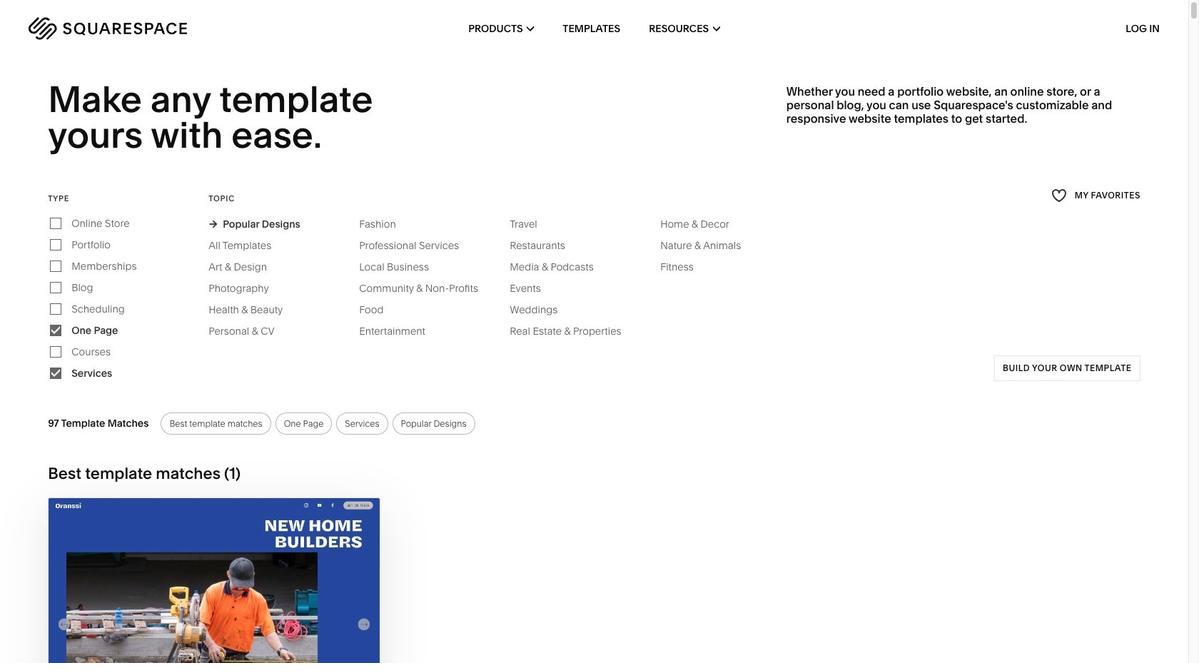 Task type: vqa. For each thing, say whether or not it's contained in the screenshot.
Squarespace Logo in the left of the page
no



Task type: locate. For each thing, give the bounding box(es) containing it.
oranssi image
[[49, 498, 380, 663]]



